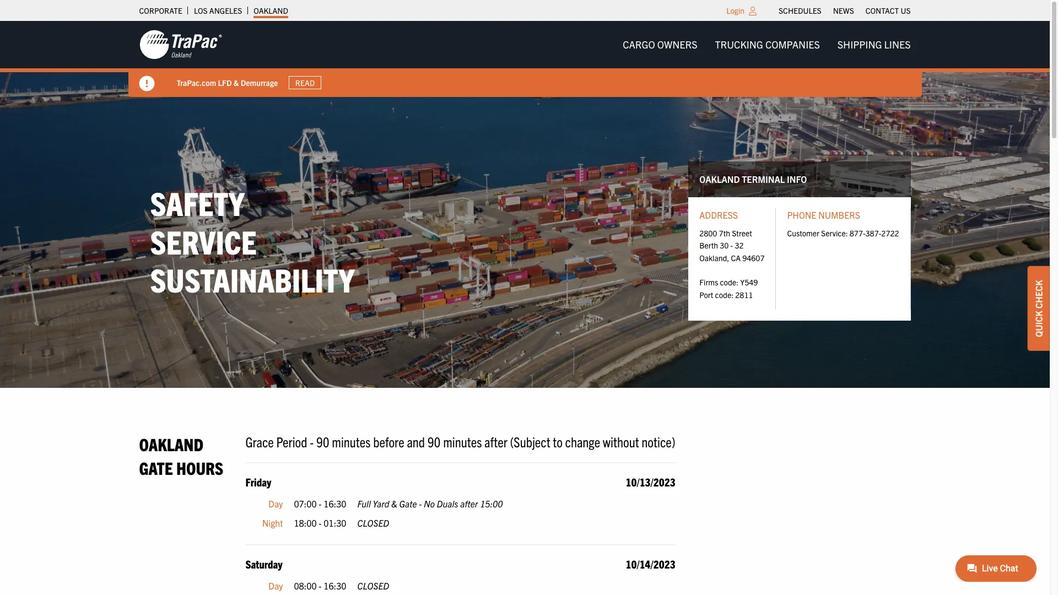 Task type: locate. For each thing, give the bounding box(es) containing it.
schedules link
[[779, 3, 822, 18]]

0 horizontal spatial gate
[[139, 457, 173, 479]]

2 day from the top
[[269, 581, 283, 592]]

10/14/2023
[[626, 558, 676, 571]]

quick check link
[[1028, 266, 1051, 351]]

- inside 2800 7th street berth 30 - 32 oakland, ca 94607
[[731, 241, 734, 250]]

oakland inside oakland gate hours
[[139, 433, 204, 455]]

after left (subject
[[485, 433, 508, 450]]

1 vertical spatial closed
[[358, 581, 389, 592]]

oakland terminal info
[[700, 174, 807, 185]]

2800
[[700, 228, 718, 238]]

oakland for oakland
[[254, 6, 288, 15]]

night
[[262, 518, 283, 529]]

yard
[[373, 498, 390, 509]]

port
[[700, 290, 714, 300]]

16:30 up the 01:30
[[324, 498, 347, 509]]

code: right port
[[716, 290, 734, 300]]

contact us
[[866, 6, 911, 15]]

1 horizontal spatial &
[[392, 498, 398, 509]]

1 vertical spatial 16:30
[[324, 581, 347, 592]]

90 right "period"
[[316, 433, 330, 450]]

minutes
[[332, 433, 371, 450], [443, 433, 482, 450]]

customer service: 877-387-2722
[[788, 228, 900, 238]]

0 vertical spatial menu bar
[[773, 3, 917, 18]]

after right duals
[[461, 498, 478, 509]]

0 vertical spatial 16:30
[[324, 498, 347, 509]]

menu bar down 'light' icon
[[614, 34, 920, 56]]

2800 7th street berth 30 - 32 oakland, ca 94607
[[700, 228, 765, 263]]

0 vertical spatial day
[[269, 498, 283, 509]]

1 day from the top
[[269, 498, 283, 509]]

0 horizontal spatial minutes
[[332, 433, 371, 450]]

numbers
[[819, 210, 861, 221]]

light image
[[749, 7, 757, 15]]

cargo owners link
[[614, 34, 707, 56]]

90 right and at the bottom of the page
[[428, 433, 441, 450]]

2 90 from the left
[[428, 433, 441, 450]]

code: up 2811
[[720, 278, 739, 288]]

safety service sustainability
[[150, 183, 355, 300]]

387-
[[866, 228, 882, 238]]

-
[[731, 241, 734, 250], [310, 433, 314, 450], [319, 498, 322, 509], [419, 498, 422, 509], [319, 518, 322, 529], [319, 581, 322, 592]]

2811
[[736, 290, 754, 300]]

info
[[787, 174, 807, 185]]

minutes right and at the bottom of the page
[[443, 433, 482, 450]]

read
[[296, 78, 315, 88]]

street
[[732, 228, 753, 238]]

closed
[[358, 518, 389, 529], [358, 581, 389, 592]]

- right "period"
[[310, 433, 314, 450]]

menu bar
[[773, 3, 917, 18], [614, 34, 920, 56]]

minutes left before at bottom
[[332, 433, 371, 450]]

sustainability
[[150, 259, 355, 300]]

closed down yard
[[358, 518, 389, 529]]

2 horizontal spatial oakland
[[700, 174, 740, 185]]

- left the 01:30
[[319, 518, 322, 529]]

1 minutes from the left
[[332, 433, 371, 450]]

2 closed from the top
[[358, 581, 389, 592]]

trapac.com lfd & demurrage
[[177, 78, 278, 87]]

& for gate
[[392, 498, 398, 509]]

before
[[373, 433, 405, 450]]

corporate link
[[139, 3, 182, 18]]

0 vertical spatial oakland
[[254, 6, 288, 15]]

banner
[[0, 21, 1059, 97]]

code:
[[720, 278, 739, 288], [716, 290, 734, 300]]

banner containing cargo owners
[[0, 21, 1059, 97]]

day
[[269, 498, 283, 509], [269, 581, 283, 592]]

2 vertical spatial oakland
[[139, 433, 204, 455]]

1 horizontal spatial 90
[[428, 433, 441, 450]]

0 horizontal spatial after
[[461, 498, 478, 509]]

2 16:30 from the top
[[324, 581, 347, 592]]

16:30
[[324, 498, 347, 509], [324, 581, 347, 592]]

0 vertical spatial gate
[[139, 457, 173, 479]]

oakland up address
[[700, 174, 740, 185]]

after
[[485, 433, 508, 450], [461, 498, 478, 509]]

shipping lines
[[838, 38, 911, 51]]

oakland for oakland gate hours
[[139, 433, 204, 455]]

oakland,
[[700, 253, 730, 263]]

companies
[[766, 38, 820, 51]]

- left the no
[[419, 498, 422, 509]]

day up night at the bottom
[[269, 498, 283, 509]]

y549
[[741, 278, 758, 288]]

solid image
[[139, 76, 155, 92]]

1 closed from the top
[[358, 518, 389, 529]]

1 vertical spatial gate
[[400, 498, 417, 509]]

day down 'saturday' on the bottom of the page
[[269, 581, 283, 592]]

1 horizontal spatial oakland
[[254, 6, 288, 15]]

877-
[[850, 228, 866, 238]]

oakland
[[254, 6, 288, 15], [700, 174, 740, 185], [139, 433, 204, 455]]

0 horizontal spatial &
[[234, 78, 239, 87]]

oakland up hours
[[139, 433, 204, 455]]

0 vertical spatial closed
[[358, 518, 389, 529]]

1 16:30 from the top
[[324, 498, 347, 509]]

closed right 08:00 - 16:30
[[358, 581, 389, 592]]

16:30 for saturday
[[324, 581, 347, 592]]

0 horizontal spatial 90
[[316, 433, 330, 450]]

& right lfd
[[234, 78, 239, 87]]

and
[[407, 433, 425, 450]]

2722
[[882, 228, 900, 238]]

full
[[358, 498, 371, 509]]

1 vertical spatial oakland
[[700, 174, 740, 185]]

phone numbers
[[788, 210, 861, 221]]

- left the 32 at top
[[731, 241, 734, 250]]

gate left the no
[[400, 498, 417, 509]]

day for friday
[[269, 498, 283, 509]]

gate left hours
[[139, 457, 173, 479]]

change
[[566, 433, 601, 450]]

oakland gate hours
[[139, 433, 224, 479]]

menu bar up "shipping"
[[773, 3, 917, 18]]

1 horizontal spatial after
[[485, 433, 508, 450]]

oakland image
[[139, 29, 222, 60]]

&
[[234, 78, 239, 87], [392, 498, 398, 509]]

gate inside oakland gate hours
[[139, 457, 173, 479]]

1 horizontal spatial minutes
[[443, 433, 482, 450]]

trucking companies
[[716, 38, 820, 51]]

los angeles link
[[194, 3, 242, 18]]

read link
[[289, 76, 321, 89]]

1 vertical spatial &
[[392, 498, 398, 509]]

full yard & gate - no duals after 15:00
[[358, 498, 503, 509]]

gate
[[139, 457, 173, 479], [400, 498, 417, 509]]

07:00 - 16:30
[[294, 498, 347, 509]]

& right yard
[[392, 498, 398, 509]]

closed for 16:30
[[358, 581, 389, 592]]

1 vertical spatial day
[[269, 581, 283, 592]]

address
[[700, 210, 738, 221]]

notice)
[[642, 433, 676, 450]]

1 vertical spatial code:
[[716, 290, 734, 300]]

0 vertical spatial &
[[234, 78, 239, 87]]

16:30 right 08:00
[[324, 581, 347, 592]]

contact
[[866, 6, 900, 15]]

trapac.com
[[177, 78, 216, 87]]

94607
[[743, 253, 765, 263]]

trucking companies link
[[707, 34, 829, 56]]

hours
[[176, 457, 224, 479]]

18:00
[[294, 518, 317, 529]]

quick check
[[1034, 280, 1045, 337]]

0 horizontal spatial oakland
[[139, 433, 204, 455]]

1 vertical spatial menu bar
[[614, 34, 920, 56]]

firms code:  y549 port code:  2811
[[700, 278, 758, 300]]

safety
[[150, 183, 245, 223]]

oakland right angeles
[[254, 6, 288, 15]]



Task type: describe. For each thing, give the bounding box(es) containing it.
15:00
[[480, 498, 503, 509]]

0 vertical spatial after
[[485, 433, 508, 450]]

menu bar containing cargo owners
[[614, 34, 920, 56]]

corporate
[[139, 6, 182, 15]]

news
[[834, 6, 855, 15]]

menu bar containing schedules
[[773, 3, 917, 18]]

to
[[553, 433, 563, 450]]

shipping lines link
[[829, 34, 920, 56]]

angeles
[[209, 6, 242, 15]]

service
[[150, 221, 257, 261]]

phone
[[788, 210, 817, 221]]

- right the 07:00
[[319, 498, 322, 509]]

08:00 - 16:30
[[294, 581, 347, 592]]

ca
[[731, 253, 741, 263]]

login link
[[727, 6, 745, 15]]

& for demurrage
[[234, 78, 239, 87]]

friday
[[246, 475, 271, 489]]

duals
[[437, 498, 459, 509]]

lfd
[[218, 78, 232, 87]]

32
[[735, 241, 744, 250]]

shipping
[[838, 38, 883, 51]]

day for saturday
[[269, 581, 283, 592]]

contact us link
[[866, 3, 911, 18]]

customer
[[788, 228, 820, 238]]

grace period - 90 minutes before and 90 minutes after (subject to change without notice)
[[246, 433, 676, 450]]

7th
[[719, 228, 731, 238]]

quick
[[1034, 311, 1045, 337]]

berth
[[700, 241, 719, 250]]

(subject
[[510, 433, 551, 450]]

check
[[1034, 280, 1045, 309]]

10/13/2023
[[626, 475, 676, 489]]

period
[[277, 433, 307, 450]]

cargo owners
[[623, 38, 698, 51]]

1 vertical spatial after
[[461, 498, 478, 509]]

saturday
[[246, 558, 283, 571]]

07:00
[[294, 498, 317, 509]]

owners
[[658, 38, 698, 51]]

without
[[603, 433, 639, 450]]

08:00
[[294, 581, 317, 592]]

cargo
[[623, 38, 655, 51]]

login
[[727, 6, 745, 15]]

news link
[[834, 3, 855, 18]]

01:30
[[324, 518, 347, 529]]

us
[[901, 6, 911, 15]]

los
[[194, 6, 208, 15]]

no
[[424, 498, 435, 509]]

service:
[[822, 228, 848, 238]]

closed for 01:30
[[358, 518, 389, 529]]

0 vertical spatial code:
[[720, 278, 739, 288]]

1 90 from the left
[[316, 433, 330, 450]]

30
[[720, 241, 729, 250]]

firms
[[700, 278, 719, 288]]

demurrage
[[241, 78, 278, 87]]

18:00 - 01:30
[[294, 518, 347, 529]]

trucking
[[716, 38, 764, 51]]

los angeles
[[194, 6, 242, 15]]

oakland link
[[254, 3, 288, 18]]

16:30 for friday
[[324, 498, 347, 509]]

grace
[[246, 433, 274, 450]]

terminal
[[742, 174, 785, 185]]

- right 08:00
[[319, 581, 322, 592]]

1 horizontal spatial gate
[[400, 498, 417, 509]]

oakland for oakland terminal info
[[700, 174, 740, 185]]

schedules
[[779, 6, 822, 15]]

2 minutes from the left
[[443, 433, 482, 450]]

lines
[[885, 38, 911, 51]]



Task type: vqa. For each thing, say whether or not it's contained in the screenshot.
1st CLOSED from the bottom of the page
yes



